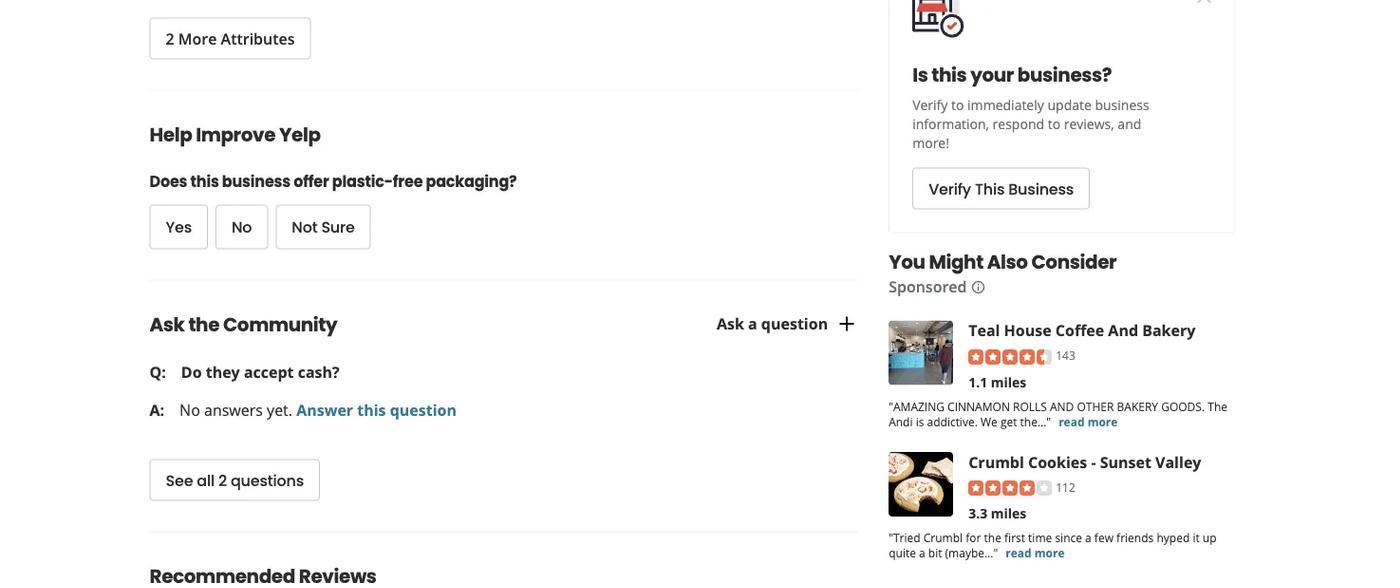 Task type: locate. For each thing, give the bounding box(es) containing it.
more up -
[[1088, 413, 1118, 429]]

bit
[[929, 545, 943, 560]]

0 vertical spatial business
[[1096, 96, 1150, 114]]

read more for house
[[1059, 413, 1118, 429]]

the up do
[[188, 311, 220, 338]]

no right a:
[[180, 399, 200, 420]]

1 horizontal spatial this
[[357, 399, 386, 420]]

do
[[181, 361, 202, 382]]

get
[[1001, 413, 1018, 429]]

1 horizontal spatial business
[[1096, 96, 1150, 114]]

1 vertical spatial miles
[[992, 504, 1027, 522]]

verify up information,
[[913, 96, 948, 114]]

(maybe…"
[[946, 545, 999, 560]]

0 horizontal spatial to
[[952, 96, 965, 114]]

business
[[1096, 96, 1150, 114], [222, 171, 291, 192]]

2 miles from the top
[[992, 504, 1027, 522]]

help improve yelp element
[[119, 90, 859, 249]]

verify this business link
[[913, 168, 1091, 209]]

read right the…" at the right bottom of the page
[[1059, 413, 1085, 429]]

2 inside ask the community element
[[218, 470, 227, 491]]

this right answer
[[357, 399, 386, 420]]

0 vertical spatial read
[[1059, 413, 1085, 429]]

more right first
[[1035, 545, 1065, 560]]

consider
[[1032, 248, 1117, 275]]

time
[[1029, 530, 1053, 545]]

hyped
[[1157, 530, 1191, 545]]

0 vertical spatial question
[[762, 313, 829, 334]]

1 vertical spatial verify
[[929, 178, 972, 199]]

read more link up crumbl cookies - sunset valley link
[[1059, 413, 1118, 429]]

24 add v2 image
[[836, 312, 859, 335]]

answers
[[204, 399, 263, 420]]

2 left more
[[166, 29, 174, 49]]

1 horizontal spatial 2
[[218, 470, 227, 491]]

0 vertical spatial this
[[932, 61, 967, 88]]

read for cookies
[[1006, 545, 1032, 560]]

0 vertical spatial miles
[[992, 373, 1027, 391]]

crumbl left for
[[924, 530, 963, 545]]

1 horizontal spatial more
[[1088, 413, 1118, 429]]

0 horizontal spatial ask
[[150, 311, 185, 338]]

bakery
[[1118, 398, 1159, 414]]

cash?
[[298, 361, 340, 382]]

1 vertical spatial business
[[222, 171, 291, 192]]

crumbl
[[969, 451, 1025, 472], [924, 530, 963, 545]]

yelp
[[279, 121, 321, 148]]

yes
[[166, 217, 192, 238]]

a
[[749, 313, 758, 334], [1086, 530, 1092, 545], [920, 545, 926, 560]]

see all 2 questions link
[[150, 459, 320, 501]]

1 vertical spatial crumbl
[[924, 530, 963, 545]]

0 horizontal spatial 2
[[166, 29, 174, 49]]

answer this question link
[[297, 399, 457, 420]]

1 horizontal spatial question
[[762, 313, 829, 334]]

read more
[[1059, 413, 1118, 429], [1006, 545, 1065, 560]]

to up information,
[[952, 96, 965, 114]]

1 vertical spatial read
[[1006, 545, 1032, 560]]

4.5 star rating image
[[969, 349, 1053, 365]]

this
[[932, 61, 967, 88], [190, 171, 219, 192], [357, 399, 386, 420]]

group inside the help improve yelp element
[[150, 205, 724, 249]]

0 horizontal spatial the
[[188, 311, 220, 338]]

2 right the all
[[218, 470, 227, 491]]

1 vertical spatial question
[[390, 399, 457, 420]]

the right for
[[985, 530, 1002, 545]]

more
[[1088, 413, 1118, 429], [1035, 545, 1065, 560]]

1 horizontal spatial read
[[1059, 413, 1085, 429]]

since
[[1056, 530, 1083, 545]]

other
[[1078, 398, 1115, 414]]

2 vertical spatial this
[[357, 399, 386, 420]]

yes button
[[150, 205, 208, 249]]

4 star rating image
[[969, 481, 1053, 496]]

does
[[150, 171, 187, 192]]

accept
[[244, 361, 294, 382]]

1 vertical spatial no
[[180, 399, 200, 420]]

the inside "tried crumbl for the first time since a few friends hyped it up quite a bit (maybe…"
[[985, 530, 1002, 545]]

1 horizontal spatial the
[[985, 530, 1002, 545]]

no answers yet. answer this question
[[180, 399, 457, 420]]

a left few
[[1086, 530, 1092, 545]]

information,
[[913, 115, 990, 133]]

1 horizontal spatial ask
[[717, 313, 745, 334]]

no inside button
[[232, 217, 252, 238]]

read for house
[[1059, 413, 1085, 429]]

no
[[232, 217, 252, 238], [180, 399, 200, 420]]

improve
[[196, 121, 276, 148]]

to
[[952, 96, 965, 114], [1048, 115, 1061, 133]]

a left 24 add v2 "icon"
[[749, 313, 758, 334]]

0 horizontal spatial read
[[1006, 545, 1032, 560]]

1 vertical spatial more
[[1035, 545, 1065, 560]]

read more link
[[1059, 413, 1118, 429], [1006, 545, 1065, 560]]

crumbl inside "tried crumbl for the first time since a few friends hyped it up quite a bit (maybe…"
[[924, 530, 963, 545]]

2 more attributes
[[166, 29, 295, 49]]

the
[[188, 311, 220, 338], [985, 530, 1002, 545]]

see
[[166, 470, 193, 491]]

group containing yes
[[150, 205, 724, 249]]

read more link for cookies
[[1006, 545, 1065, 560]]

verify left this
[[929, 178, 972, 199]]

quite
[[889, 545, 917, 560]]

0 horizontal spatial crumbl
[[924, 530, 963, 545]]

3.3
[[969, 504, 988, 522]]

0 vertical spatial more
[[1088, 413, 1118, 429]]

to down update on the right top of page
[[1048, 115, 1061, 133]]

0 horizontal spatial business
[[222, 171, 291, 192]]

read down the 3.3 miles
[[1006, 545, 1032, 560]]

close image
[[1194, 0, 1216, 8]]

1 horizontal spatial no
[[232, 217, 252, 238]]

no inside ask the community element
[[180, 399, 200, 420]]

0 vertical spatial read more link
[[1059, 413, 1118, 429]]

1 horizontal spatial crumbl
[[969, 451, 1025, 472]]

read more link down the 3.3 miles
[[1006, 545, 1065, 560]]

sponsored
[[889, 276, 968, 296]]

read more up crumbl cookies - sunset valley link
[[1059, 413, 1118, 429]]

business up no button
[[222, 171, 291, 192]]

2 more attributes button
[[150, 18, 311, 59]]

0 horizontal spatial no
[[180, 399, 200, 420]]

help improve yelp
[[150, 121, 321, 148]]

reviews,
[[1065, 115, 1115, 133]]

1 vertical spatial to
[[1048, 115, 1061, 133]]

rolls
[[1014, 398, 1048, 414]]

this for is
[[932, 61, 967, 88]]

1 vertical spatial read more link
[[1006, 545, 1065, 560]]

0 vertical spatial to
[[952, 96, 965, 114]]

update
[[1048, 96, 1092, 114]]

might
[[929, 248, 984, 275]]

offer
[[294, 171, 329, 192]]

1 vertical spatial this
[[190, 171, 219, 192]]

question
[[762, 313, 829, 334], [390, 399, 457, 420]]

for
[[966, 530, 982, 545]]

crumbl up the 4 star rating "image"
[[969, 451, 1025, 472]]

the
[[1209, 398, 1228, 414]]

immediately
[[968, 96, 1045, 114]]

"amazing
[[889, 398, 945, 414]]

this inside is this your business? verify to immediately update business information, respond to reviews, and more!
[[932, 61, 967, 88]]

read more down the 3.3 miles
[[1006, 545, 1065, 560]]

1 vertical spatial read more
[[1006, 545, 1065, 560]]

no left not
[[232, 217, 252, 238]]

0 vertical spatial crumbl
[[969, 451, 1025, 472]]

2 horizontal spatial this
[[932, 61, 967, 88]]

and
[[1051, 398, 1075, 414]]

business up and
[[1096, 96, 1150, 114]]

and
[[1118, 115, 1142, 133]]

teal
[[969, 320, 1001, 340]]

0 vertical spatial the
[[188, 311, 220, 338]]

read more link for house
[[1059, 413, 1118, 429]]

112
[[1056, 479, 1076, 495]]

do they accept cash?
[[181, 361, 340, 382]]

is this your business? verify to immediately update business information, respond to reviews, and more!
[[913, 61, 1150, 152]]

group
[[150, 205, 724, 249]]

0 vertical spatial read more
[[1059, 413, 1118, 429]]

ask for ask the community
[[150, 311, 185, 338]]

0 horizontal spatial more
[[1035, 545, 1065, 560]]

0 vertical spatial verify
[[913, 96, 948, 114]]

1 vertical spatial the
[[985, 530, 1002, 545]]

read more for cookies
[[1006, 545, 1065, 560]]

this inside the help improve yelp element
[[190, 171, 219, 192]]

1 miles from the top
[[992, 373, 1027, 391]]

teal house coffee and bakery
[[969, 320, 1196, 340]]

yet.
[[267, 399, 293, 420]]

0 horizontal spatial this
[[190, 171, 219, 192]]

verify
[[913, 96, 948, 114], [929, 178, 972, 199]]

free
[[393, 171, 423, 192]]

valley
[[1156, 451, 1202, 472]]

1 vertical spatial 2
[[218, 470, 227, 491]]

2
[[166, 29, 174, 49], [218, 470, 227, 491]]

this right is
[[932, 61, 967, 88]]

few
[[1095, 530, 1114, 545]]

miles down the 4.5 star rating image
[[992, 373, 1027, 391]]

0 vertical spatial no
[[232, 217, 252, 238]]

this right does
[[190, 171, 219, 192]]

0 vertical spatial 2
[[166, 29, 174, 49]]

answer
[[297, 399, 353, 420]]

miles down the 4 star rating "image"
[[992, 504, 1027, 522]]

coffee
[[1056, 320, 1105, 340]]

this inside ask the community element
[[357, 399, 386, 420]]

a left bit
[[920, 545, 926, 560]]



Task type: vqa. For each thing, say whether or not it's contained in the screenshot.
decor
no



Task type: describe. For each thing, give the bounding box(es) containing it.
ask the community element
[[119, 280, 889, 501]]

ask the community
[[150, 311, 338, 338]]

-
[[1092, 451, 1097, 472]]

addictive.
[[928, 413, 978, 429]]

cookies
[[1029, 451, 1088, 472]]

packaging?
[[426, 171, 517, 192]]

no for no answers yet. answer this question
[[180, 399, 200, 420]]

not sure
[[292, 217, 355, 238]]

crumbl cookies - sunset valley link
[[969, 451, 1202, 472]]

up
[[1203, 530, 1217, 545]]

attributes
[[221, 29, 295, 49]]

more for coffee
[[1088, 413, 1118, 429]]

house
[[1005, 320, 1052, 340]]

2 inside "dropdown button"
[[166, 29, 174, 49]]

the…"
[[1021, 413, 1052, 429]]

q:
[[150, 361, 166, 382]]

friends
[[1117, 530, 1154, 545]]

your
[[971, 61, 1015, 88]]

2 horizontal spatial a
[[1086, 530, 1092, 545]]

not
[[292, 217, 318, 238]]

not sure button
[[276, 205, 371, 249]]

this
[[975, 178, 1005, 199]]

1.1
[[969, 373, 988, 391]]

crumbl cookies - sunset valley image
[[889, 452, 954, 516]]

0 horizontal spatial question
[[390, 399, 457, 420]]

sure
[[321, 217, 355, 238]]

first
[[1005, 530, 1026, 545]]

1 horizontal spatial to
[[1048, 115, 1061, 133]]

ask a question
[[717, 313, 829, 334]]

is
[[916, 413, 925, 429]]

"tried crumbl for the first time since a few friends hyped it up quite a bit (maybe…"
[[889, 530, 1217, 560]]

3.3 miles
[[969, 504, 1027, 522]]

more!
[[913, 134, 950, 152]]

all
[[197, 470, 215, 491]]

andi
[[889, 413, 913, 429]]

143
[[1056, 348, 1076, 363]]

see all 2 questions
[[166, 470, 304, 491]]

also
[[988, 248, 1028, 275]]

16 info v2 image
[[971, 280, 987, 295]]

business inside the help improve yelp element
[[222, 171, 291, 192]]

no for no
[[232, 217, 252, 238]]

sunset
[[1101, 451, 1152, 472]]

goods.
[[1162, 398, 1206, 414]]

no button
[[216, 205, 268, 249]]

business
[[1009, 178, 1075, 199]]

ask for ask a question
[[717, 313, 745, 334]]

1.1 miles
[[969, 373, 1027, 391]]

business?
[[1018, 61, 1113, 88]]

community
[[223, 311, 338, 338]]

and
[[1109, 320, 1139, 340]]

ask a question link
[[717, 312, 859, 335]]

"amazing cinnamon rolls and other bakery goods. the andi is addictive. we get the…"
[[889, 398, 1228, 429]]

questions
[[231, 470, 304, 491]]

a:
[[150, 399, 164, 420]]

miles for teal
[[992, 373, 1027, 391]]

teal house coffee and bakery link
[[969, 320, 1196, 340]]

is
[[913, 61, 929, 88]]

verify this business
[[929, 178, 1075, 199]]

plastic-
[[332, 171, 393, 192]]

0 horizontal spatial a
[[749, 313, 758, 334]]

we
[[981, 413, 998, 429]]

crumbl cookies - sunset valley
[[969, 451, 1202, 472]]

verify inside is this your business? verify to immediately update business information, respond to reviews, and more!
[[913, 96, 948, 114]]

does this business offer plastic-free packaging?
[[150, 171, 517, 192]]

more
[[178, 29, 217, 49]]

more for -
[[1035, 545, 1065, 560]]

business inside is this your business? verify to immediately update business information, respond to reviews, and more!
[[1096, 96, 1150, 114]]

respond
[[993, 115, 1045, 133]]

"tried
[[889, 530, 921, 545]]

they
[[206, 361, 240, 382]]

cinnamon
[[948, 398, 1011, 414]]

teal house coffee and bakery image
[[889, 321, 954, 385]]

help
[[150, 121, 192, 148]]

you
[[889, 248, 926, 275]]

you might also consider
[[889, 248, 1117, 275]]

1 horizontal spatial a
[[920, 545, 926, 560]]

miles for crumbl
[[992, 504, 1027, 522]]

this for does
[[190, 171, 219, 192]]

it
[[1193, 530, 1200, 545]]



